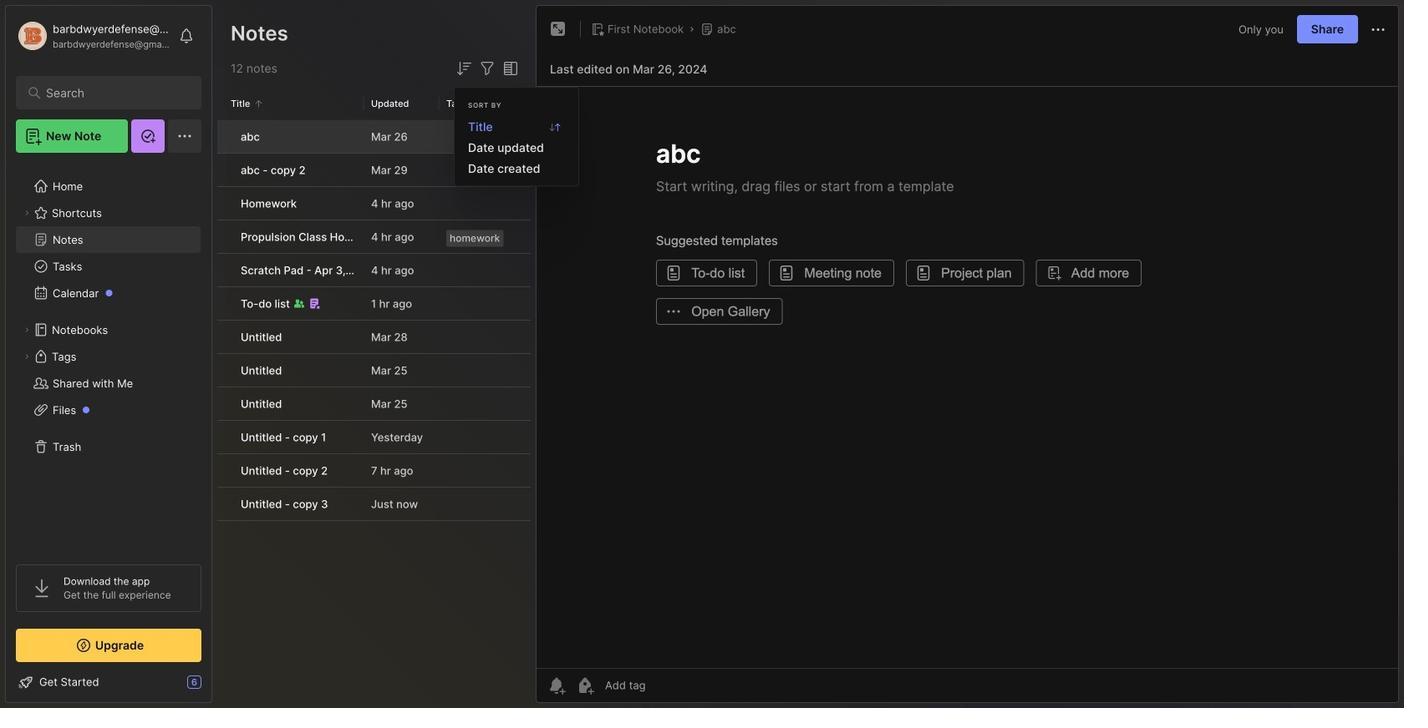 Task type: describe. For each thing, give the bounding box(es) containing it.
add tag image
[[575, 676, 595, 696]]

Add filters field
[[477, 59, 497, 79]]

Add tag field
[[604, 679, 729, 693]]

5 cell from the top
[[217, 254, 231, 287]]

12 cell from the top
[[217, 488, 231, 521]]

more actions image
[[1369, 20, 1389, 40]]

add a reminder image
[[547, 676, 567, 696]]

expand notebooks image
[[22, 325, 32, 335]]

8 cell from the top
[[217, 354, 231, 387]]

7 cell from the top
[[217, 321, 231, 354]]

Search text field
[[46, 85, 179, 101]]

dropdown list menu
[[455, 116, 579, 179]]

6 cell from the top
[[217, 288, 231, 320]]

expand note image
[[548, 19, 568, 39]]

Sort options field
[[454, 59, 474, 79]]



Task type: vqa. For each thing, say whether or not it's contained in the screenshot.
'Alignment' field
no



Task type: locate. For each thing, give the bounding box(es) containing it.
tree
[[6, 163, 212, 550]]

1 cell from the top
[[217, 120, 231, 153]]

add filters image
[[477, 59, 497, 79]]

None search field
[[46, 83, 179, 103]]

More actions field
[[1369, 19, 1389, 40]]

Help and Learning task checklist field
[[6, 670, 212, 696]]

expand tags image
[[22, 352, 32, 362]]

3 cell from the top
[[217, 187, 231, 220]]

Account field
[[16, 19, 171, 53]]

cell
[[217, 120, 231, 153], [217, 154, 231, 186], [217, 187, 231, 220], [217, 221, 231, 253], [217, 254, 231, 287], [217, 288, 231, 320], [217, 321, 231, 354], [217, 354, 231, 387], [217, 388, 231, 421], [217, 421, 231, 454], [217, 455, 231, 487], [217, 488, 231, 521]]

Note Editor text field
[[537, 86, 1399, 669]]

main element
[[0, 0, 217, 709]]

View options field
[[497, 59, 521, 79]]

2 cell from the top
[[217, 154, 231, 186]]

row group
[[217, 120, 531, 522]]

tree inside main element
[[6, 163, 212, 550]]

note window element
[[536, 5, 1399, 708]]

none search field inside main element
[[46, 83, 179, 103]]

11 cell from the top
[[217, 455, 231, 487]]

10 cell from the top
[[217, 421, 231, 454]]

9 cell from the top
[[217, 388, 231, 421]]

click to collapse image
[[211, 678, 224, 698]]

4 cell from the top
[[217, 221, 231, 253]]



